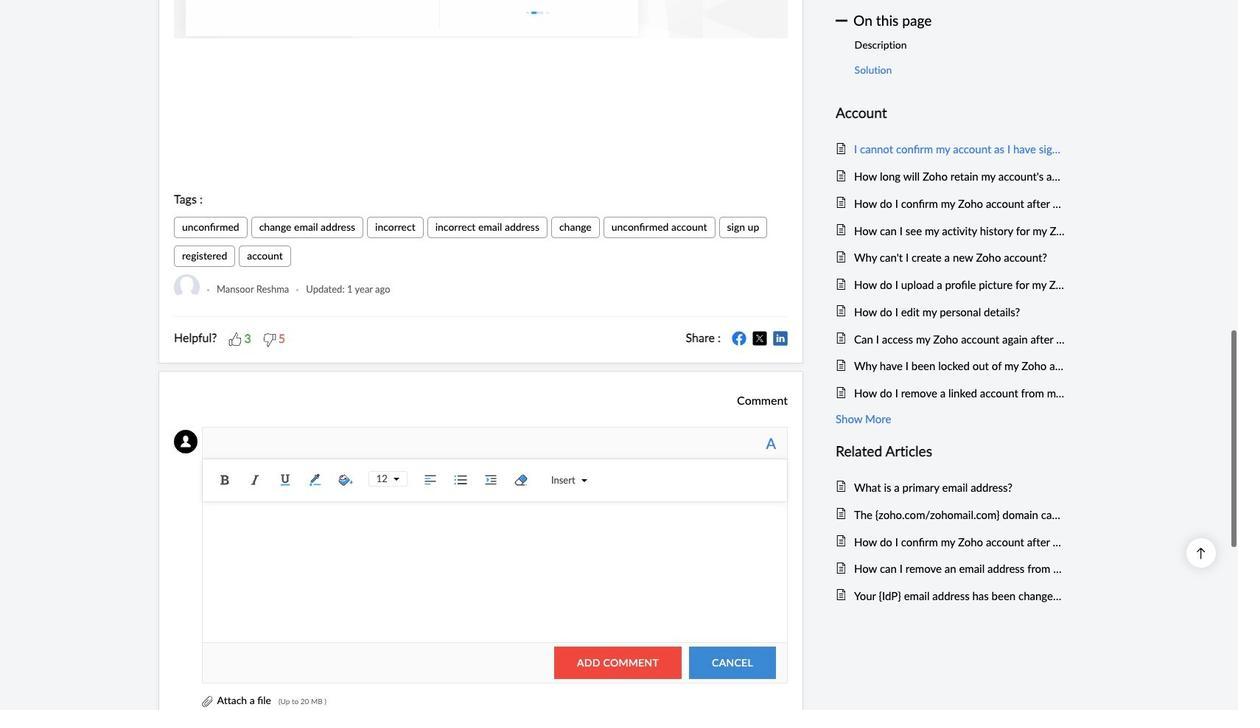 Task type: vqa. For each thing, say whether or not it's contained in the screenshot.
the User Preference ELEMENT
no



Task type: describe. For each thing, give the bounding box(es) containing it.
a gif showing how to edit the email address that is registered incorrectly. image
[[174, 0, 788, 38]]

2 heading from the top
[[836, 440, 1065, 463]]

underline (ctrl+u) image
[[274, 469, 296, 491]]

clear formatting image
[[510, 469, 532, 491]]

insert options image
[[575, 478, 587, 484]]

align image
[[419, 469, 442, 491]]

1 heading from the top
[[836, 102, 1065, 125]]

twitter image
[[753, 331, 768, 346]]

bold (ctrl+b) image
[[214, 469, 236, 491]]

italic (ctrl+i) image
[[244, 469, 266, 491]]

font size image
[[388, 476, 400, 482]]

font color image
[[304, 469, 326, 491]]



Task type: locate. For each thing, give the bounding box(es) containing it.
0 vertical spatial heading
[[836, 102, 1065, 125]]

background color image
[[335, 469, 357, 491]]

1 vertical spatial heading
[[836, 440, 1065, 463]]

facebook image
[[732, 331, 747, 346]]

heading
[[836, 102, 1065, 125], [836, 440, 1065, 463]]

linkedin image
[[773, 331, 788, 346]]

lists image
[[450, 469, 472, 491]]

indent image
[[480, 469, 502, 491]]



